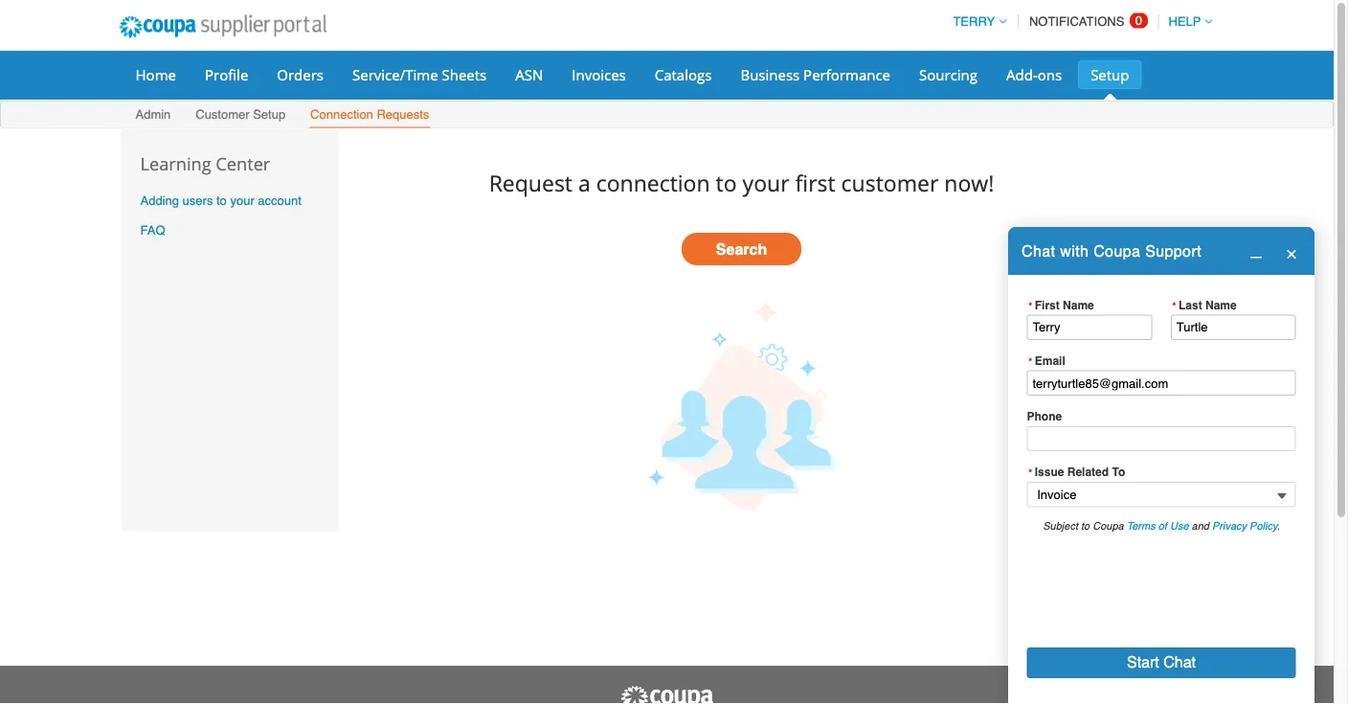Task type: locate. For each thing, give the bounding box(es) containing it.
name right first
[[1063, 298, 1095, 312]]

* for first
[[1029, 300, 1034, 311]]

orders
[[277, 65, 324, 84]]

None button
[[1027, 647, 1297, 678]]

* inside '* last name'
[[1173, 300, 1178, 311]]

1 name from the left
[[1063, 298, 1095, 312]]

terms
[[1127, 520, 1156, 532]]

catalogs link
[[643, 60, 725, 89]]

profile
[[205, 65, 248, 84]]

0 vertical spatial coupa supplier portal image
[[107, 3, 339, 51]]

your left first
[[743, 168, 790, 198]]

1 horizontal spatial setup
[[1091, 65, 1130, 84]]

1 horizontal spatial name
[[1206, 298, 1237, 312]]

privacy policy link
[[1213, 520, 1278, 532]]

* last name
[[1173, 298, 1237, 312]]

terms of use link
[[1127, 520, 1189, 532]]

setup link
[[1079, 60, 1142, 89]]

with
[[1061, 242, 1090, 260]]

privacy
[[1213, 520, 1247, 532]]

to
[[1113, 465, 1126, 479]]

chat with coupa support
[[1022, 242, 1202, 260]]

setup down notifications 0 at top
[[1091, 65, 1130, 84]]

None text field
[[1027, 315, 1153, 340], [1171, 315, 1297, 340], [1027, 315, 1153, 340], [1171, 315, 1297, 340]]

coupa right with
[[1094, 242, 1141, 260]]

*
[[1029, 300, 1034, 311], [1173, 300, 1178, 311], [1029, 355, 1034, 367], [1029, 467, 1034, 478]]

0 horizontal spatial coupa supplier portal image
[[107, 3, 339, 51]]

* left last on the right of the page
[[1173, 300, 1178, 311]]

faq
[[140, 223, 165, 237]]

coupa
[[1094, 242, 1141, 260], [1093, 520, 1124, 532]]

2 name from the left
[[1206, 298, 1237, 312]]

connection
[[597, 168, 710, 198]]

name right last on the right of the page
[[1206, 298, 1237, 312]]

ons
[[1038, 65, 1063, 84]]

* left issue
[[1029, 467, 1034, 478]]

1 vertical spatial coupa supplier portal image
[[619, 685, 715, 704]]

1 horizontal spatial to
[[716, 168, 737, 198]]

business performance link
[[728, 60, 903, 89]]

name for last name
[[1206, 298, 1237, 312]]

catalogs
[[655, 65, 712, 84]]

requests
[[377, 107, 430, 122]]

to up search
[[716, 168, 737, 198]]

adding
[[140, 193, 179, 208]]

* left email
[[1029, 355, 1034, 367]]

text default image
[[1251, 246, 1263, 259], [1286, 248, 1299, 260]]

* for email
[[1029, 355, 1034, 367]]

policy
[[1250, 520, 1278, 532]]

profile link
[[193, 60, 261, 89]]

name for first name
[[1063, 298, 1095, 312]]

customer setup link
[[195, 103, 287, 128]]

* inside * email
[[1029, 355, 1034, 367]]

to
[[716, 168, 737, 198], [216, 193, 227, 208], [1082, 520, 1090, 532]]

support
[[1146, 242, 1202, 260]]

* for issue
[[1029, 467, 1034, 478]]

* inside * issue related to
[[1029, 467, 1034, 478]]

chat with coupa support dialog
[[1009, 227, 1315, 704]]

0 vertical spatial coupa
[[1094, 242, 1141, 260]]

to right subject
[[1082, 520, 1090, 532]]

use
[[1171, 520, 1189, 532]]

subject to coupa terms of use and privacy policy .
[[1044, 520, 1281, 532]]

admin link
[[135, 103, 172, 128]]

search
[[716, 240, 768, 258]]

add-ons link
[[994, 60, 1075, 89]]

your down center
[[230, 193, 255, 208]]

1 vertical spatial coupa
[[1093, 520, 1124, 532]]

to right users
[[216, 193, 227, 208]]

0 vertical spatial setup
[[1091, 65, 1130, 84]]

request
[[489, 168, 573, 198]]

coupa for to
[[1093, 520, 1124, 532]]

connection
[[310, 107, 373, 122]]

name
[[1063, 298, 1095, 312], [1206, 298, 1237, 312]]

terry link
[[945, 14, 1007, 29]]

coupa left terms
[[1093, 520, 1124, 532]]

coupa supplier portal image
[[107, 3, 339, 51], [619, 685, 715, 704]]

users
[[183, 193, 213, 208]]

2 horizontal spatial to
[[1082, 520, 1090, 532]]

your
[[743, 168, 790, 198], [230, 193, 255, 208]]

account
[[258, 193, 302, 208]]

navigation containing notifications 0
[[945, 3, 1213, 40]]

1 vertical spatial setup
[[253, 107, 286, 122]]

terry
[[954, 14, 996, 29]]

0 horizontal spatial name
[[1063, 298, 1095, 312]]

0 horizontal spatial to
[[216, 193, 227, 208]]

navigation
[[945, 3, 1213, 40]]

setup right "customer"
[[253, 107, 286, 122]]

* left first
[[1029, 300, 1034, 311]]

* inside * first name
[[1029, 300, 1034, 311]]

first
[[796, 168, 836, 198]]

0 horizontal spatial your
[[230, 193, 255, 208]]

setup
[[1091, 65, 1130, 84], [253, 107, 286, 122]]

subject
[[1044, 520, 1079, 532]]

connection requests
[[310, 107, 430, 122]]

None field
[[1027, 482, 1297, 507]]

none field inside chat with coupa support dialog
[[1027, 482, 1297, 507]]

request a connection to your first customer now!
[[489, 168, 995, 198]]

issue
[[1035, 465, 1065, 479]]

customer
[[196, 107, 250, 122]]

None text field
[[1027, 370, 1297, 396]]

learning center
[[140, 152, 270, 176]]



Task type: describe. For each thing, give the bounding box(es) containing it.
adding users to your account link
[[140, 193, 302, 208]]

invoices
[[572, 65, 626, 84]]

customer
[[842, 168, 939, 198]]

now!
[[945, 168, 995, 198]]

0
[[1136, 13, 1143, 28]]

search button
[[682, 233, 802, 265]]

email
[[1035, 354, 1066, 367]]

home link
[[123, 60, 189, 89]]

asn link
[[503, 60, 556, 89]]

* for last
[[1173, 300, 1178, 311]]

coupa for with
[[1094, 242, 1141, 260]]

center
[[216, 152, 270, 176]]

adding users to your account
[[140, 193, 302, 208]]

and
[[1192, 520, 1210, 532]]

add-ons
[[1007, 65, 1063, 84]]

1 horizontal spatial your
[[743, 168, 790, 198]]

faq link
[[140, 223, 165, 237]]

first
[[1035, 298, 1060, 312]]

service/time sheets link
[[340, 60, 499, 89]]

a
[[579, 168, 591, 198]]

performance
[[804, 65, 891, 84]]

1 horizontal spatial text default image
[[1286, 248, 1299, 260]]

connection requests link
[[309, 103, 430, 128]]

Phone telephone field
[[1027, 426, 1297, 451]]

.
[[1278, 520, 1281, 532]]

help link
[[1161, 14, 1213, 29]]

sourcing
[[920, 65, 978, 84]]

service/time sheets
[[353, 65, 487, 84]]

asn
[[516, 65, 543, 84]]

business
[[741, 65, 800, 84]]

help
[[1169, 14, 1202, 29]]

customer setup
[[196, 107, 286, 122]]

learning
[[140, 152, 211, 176]]

sheets
[[442, 65, 487, 84]]

add-
[[1007, 65, 1038, 84]]

Select Issue text field
[[1027, 482, 1297, 507]]

business performance
[[741, 65, 891, 84]]

orders link
[[265, 60, 336, 89]]

none text field inside chat with coupa support dialog
[[1027, 370, 1297, 396]]

chat
[[1022, 242, 1056, 260]]

none button inside chat with coupa support dialog
[[1027, 647, 1297, 678]]

* first name
[[1029, 298, 1095, 312]]

phone
[[1027, 410, 1063, 423]]

related
[[1068, 465, 1109, 479]]

0 horizontal spatial text default image
[[1251, 246, 1263, 259]]

* issue related to
[[1029, 465, 1126, 479]]

home
[[136, 65, 176, 84]]

1 horizontal spatial coupa supplier portal image
[[619, 685, 715, 704]]

to inside chat with coupa support dialog
[[1082, 520, 1090, 532]]

0 horizontal spatial setup
[[253, 107, 286, 122]]

service/time
[[353, 65, 438, 84]]

last
[[1179, 298, 1203, 312]]

notifications
[[1030, 14, 1125, 29]]

sourcing link
[[907, 60, 991, 89]]

of
[[1159, 520, 1168, 532]]

notifications 0
[[1030, 13, 1143, 29]]

* email
[[1029, 354, 1066, 367]]

admin
[[136, 107, 171, 122]]

invoices link
[[560, 60, 639, 89]]



Task type: vqa. For each thing, say whether or not it's contained in the screenshot.
the Home
yes



